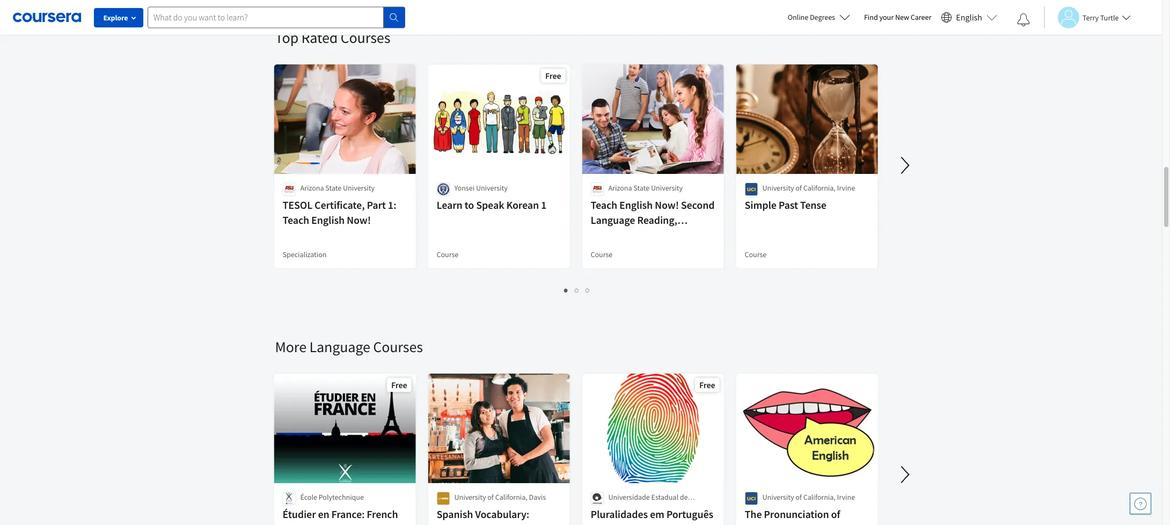 Task type: locate. For each thing, give the bounding box(es) containing it.
university of california, irvine
[[763, 183, 855, 193], [763, 492, 855, 502]]

university of california, irvine up the tense
[[763, 183, 855, 193]]

california, for past
[[803, 183, 836, 193]]

irvine inside "more language courses carousel" element
[[837, 492, 855, 502]]

university up simple past tense
[[763, 183, 794, 193]]

1 vertical spatial courses
[[373, 337, 423, 356]]

teach
[[591, 198, 617, 212], [283, 213, 309, 227]]

arizona right arizona state university icon
[[608, 183, 632, 193]]

california, for pronunciation
[[803, 492, 836, 502]]

0 horizontal spatial free
[[391, 380, 407, 390]]

california, inside top rated courses carousel element
[[803, 183, 836, 193]]

1 course from the left
[[437, 250, 459, 259]]

english right career
[[956, 12, 982, 23]]

1 horizontal spatial arizona
[[608, 183, 632, 193]]

courses for top rated courses
[[341, 28, 390, 47]]

more language courses carousel element
[[270, 305, 1170, 525]]

state up certificate,
[[325, 183, 342, 193]]

pluralidades
[[591, 508, 648, 521]]

1 vertical spatial irvine
[[837, 492, 855, 502]]

irvine inside top rated courses carousel element
[[837, 183, 855, 193]]

degrees
[[810, 12, 835, 22]]

free
[[545, 70, 561, 81], [391, 380, 407, 390], [699, 380, 715, 390]]

university up spanish in the left bottom of the page
[[454, 492, 486, 502]]

2 horizontal spatial course
[[745, 250, 767, 259]]

the
[[745, 508, 762, 521]]

reading,
[[637, 213, 677, 227]]

1 arizona state university from the left
[[300, 183, 375, 193]]

france:
[[331, 508, 365, 521]]

and
[[629, 228, 647, 242], [473, 523, 491, 525]]

english inside teach english now! second language reading, writing, and grammar
[[619, 198, 653, 212]]

teach down the tesol
[[283, 213, 309, 227]]

english up reading,
[[619, 198, 653, 212]]

of up spanish vocabulary: careers and social events
[[488, 492, 494, 502]]

None search field
[[148, 7, 405, 28]]

state
[[325, 183, 342, 193], [634, 183, 650, 193]]

1 state from the left
[[325, 183, 342, 193]]

courses
[[341, 28, 390, 47], [373, 337, 423, 356]]

tense
[[800, 198, 827, 212]]

1 horizontal spatial and
[[629, 228, 647, 242]]

2 horizontal spatial free
[[699, 380, 715, 390]]

irvine for simple past tense
[[837, 183, 855, 193]]

0 horizontal spatial now!
[[347, 213, 371, 227]]

tesol
[[283, 198, 312, 212]]

free inside top rated courses carousel element
[[545, 70, 561, 81]]

1 vertical spatial and
[[473, 523, 491, 525]]

arizona up the tesol
[[300, 183, 324, 193]]

1 horizontal spatial language
[[591, 213, 635, 227]]

university
[[343, 183, 375, 193], [476, 183, 508, 193], [651, 183, 683, 193], [763, 183, 794, 193], [454, 492, 486, 502], [763, 492, 794, 502]]

teach down arizona state university icon
[[591, 198, 617, 212]]

american
[[745, 523, 788, 525]]

university of california, irvine up the pronunciation
[[763, 492, 855, 502]]

1 right korean
[[541, 198, 547, 212]]

free for école polytechnique
[[391, 380, 407, 390]]

now!
[[655, 198, 679, 212], [347, 213, 371, 227]]

university up the pronunciation of american english
[[763, 492, 794, 502]]

arizona state university up teach english now! second language reading, writing, and grammar
[[608, 183, 683, 193]]

1 arizona from the left
[[300, 183, 324, 193]]

english
[[956, 12, 982, 23], [619, 198, 653, 212], [311, 213, 345, 227], [790, 523, 824, 525]]

1 vertical spatial language
[[309, 337, 370, 356]]

course down simple
[[745, 250, 767, 259]]

english button
[[937, 0, 1002, 35]]

0 horizontal spatial arizona state university
[[300, 183, 375, 193]]

2 arizona from the left
[[608, 183, 632, 193]]

0 horizontal spatial language
[[309, 337, 370, 356]]

past
[[779, 198, 798, 212]]

1 horizontal spatial arizona state university
[[608, 183, 683, 193]]

1 horizontal spatial free
[[545, 70, 561, 81]]

of for past
[[796, 183, 802, 193]]

0 vertical spatial irvine
[[837, 183, 855, 193]]

1 vertical spatial 1
[[564, 285, 568, 295]]

learn
[[437, 198, 463, 212]]

california,
[[803, 183, 836, 193], [495, 492, 528, 502], [803, 492, 836, 502]]

arizona state university up certificate,
[[300, 183, 375, 193]]

explore
[[103, 13, 128, 23]]

spanish
[[437, 508, 473, 521]]

2 state from the left
[[634, 183, 650, 193]]

the pronunciation of american english
[[745, 508, 840, 525]]

3 course from the left
[[745, 250, 767, 259]]

0 horizontal spatial state
[[325, 183, 342, 193]]

rated
[[301, 28, 338, 47]]

arizona state university
[[300, 183, 375, 193], [608, 183, 683, 193]]

1
[[541, 198, 547, 212], [564, 285, 568, 295]]

and down reading,
[[629, 228, 647, 242]]

yonsei
[[454, 183, 475, 193]]

university of california, irvine inside "more language courses carousel" element
[[763, 492, 855, 502]]

course
[[344, 523, 374, 525]]

help center image
[[1134, 497, 1147, 510]]

and down vocabulary:
[[473, 523, 491, 525]]

terry turtle
[[1083, 13, 1119, 22]]

0 horizontal spatial and
[[473, 523, 491, 525]]

étudier en france: french intermediate course b1-b2
[[283, 508, 404, 525]]

specialization
[[283, 250, 327, 259]]

0 horizontal spatial course
[[437, 250, 459, 259]]

0 horizontal spatial arizona
[[300, 183, 324, 193]]

0 vertical spatial language
[[591, 213, 635, 227]]

course for learn to speak korean 1
[[437, 250, 459, 259]]

course
[[437, 250, 459, 259], [591, 250, 613, 259], [745, 250, 767, 259]]

1 horizontal spatial now!
[[655, 198, 679, 212]]

2 button
[[572, 283, 582, 296]]

next slide image
[[892, 462, 918, 487]]

state for english
[[634, 183, 650, 193]]

turtle
[[1100, 13, 1119, 22]]

california, up the tense
[[803, 183, 836, 193]]

1 horizontal spatial state
[[634, 183, 650, 193]]

de
[[680, 492, 688, 502]]

0 horizontal spatial 1
[[541, 198, 547, 212]]

of up the pronunciation
[[796, 492, 802, 502]]

en
[[318, 508, 329, 521]]

course down learn
[[437, 250, 459, 259]]

vocabulary:
[[475, 508, 529, 521]]

now! inside teach english now! second language reading, writing, and grammar
[[655, 198, 679, 212]]

english down the pronunciation
[[790, 523, 824, 525]]

1 horizontal spatial teach
[[591, 198, 617, 212]]

simple past tense
[[745, 198, 827, 212]]

1 vertical spatial now!
[[347, 213, 371, 227]]

language up writing,
[[591, 213, 635, 227]]

0 vertical spatial university of california, irvine
[[763, 183, 855, 193]]

of
[[796, 183, 802, 193], [488, 492, 494, 502], [796, 492, 802, 502], [831, 508, 840, 521]]

0 vertical spatial courses
[[341, 28, 390, 47]]

école
[[300, 492, 317, 502]]

0 vertical spatial teach
[[591, 198, 617, 212]]

estadual
[[651, 492, 679, 502]]

show notifications image
[[1017, 13, 1030, 26]]

course down writing,
[[591, 250, 613, 259]]

of for pronunciation
[[796, 492, 802, 502]]

2 arizona state university from the left
[[608, 183, 683, 193]]

language inside teach english now! second language reading, writing, and grammar
[[591, 213, 635, 227]]

arizona for english
[[608, 183, 632, 193]]

state up teach english now! second language reading, writing, and grammar
[[634, 183, 650, 193]]

yonsei university
[[454, 183, 508, 193]]

1 vertical spatial teach
[[283, 213, 309, 227]]

0 horizontal spatial teach
[[283, 213, 309, 227]]

new
[[895, 12, 909, 22]]

of inside top rated courses carousel element
[[796, 183, 802, 193]]

1 horizontal spatial 1
[[564, 285, 568, 295]]

2 course from the left
[[591, 250, 613, 259]]

irvine
[[837, 183, 855, 193], [837, 492, 855, 502]]

california, up vocabulary:
[[495, 492, 528, 502]]

0 vertical spatial 1
[[541, 198, 547, 212]]

speak
[[476, 198, 504, 212]]

now! down part at the left
[[347, 213, 371, 227]]

find
[[864, 12, 878, 22]]

university of california, irvine inside top rated courses carousel element
[[763, 183, 855, 193]]

california, up the pronunciation
[[803, 492, 836, 502]]

list
[[275, 283, 879, 296]]

1 horizontal spatial course
[[591, 250, 613, 259]]

1 irvine from the top
[[837, 183, 855, 193]]

0 vertical spatial now!
[[655, 198, 679, 212]]

brasileiro
[[591, 523, 634, 525]]

courses for more language courses
[[373, 337, 423, 356]]

arizona state university image
[[283, 183, 296, 196]]

1 university of california, irvine from the top
[[763, 183, 855, 193]]

of up the past
[[796, 183, 802, 193]]

of right the pronunciation
[[831, 508, 840, 521]]

2 irvine from the top
[[837, 492, 855, 502]]

davis
[[529, 492, 546, 502]]

1 vertical spatial university of california, irvine
[[763, 492, 855, 502]]

careers
[[437, 523, 471, 525]]

language
[[591, 213, 635, 227], [309, 337, 370, 356]]

école polytechnique
[[300, 492, 364, 502]]

now! up reading,
[[655, 198, 679, 212]]

course for teach english now! second language reading, writing, and grammar
[[591, 250, 613, 259]]

arizona state university image
[[591, 183, 604, 196]]

2 university of california, irvine from the top
[[763, 492, 855, 502]]

career
[[911, 12, 932, 22]]

second
[[681, 198, 715, 212]]

find your new career
[[864, 12, 932, 22]]

list containing 1
[[275, 283, 879, 296]]

1 left 2 button
[[564, 285, 568, 295]]

english down certificate,
[[311, 213, 345, 227]]

language right more
[[309, 337, 370, 356]]

university of california, irvine image
[[745, 492, 758, 505]]

english inside the pronunciation of american english
[[790, 523, 824, 525]]

0 vertical spatial and
[[629, 228, 647, 242]]

arizona
[[300, 183, 324, 193], [608, 183, 632, 193]]

3 button
[[582, 283, 593, 296]]



Task type: describe. For each thing, give the bounding box(es) containing it.
teach inside the tesol certificate, part 1: teach english now!
[[283, 213, 309, 227]]

find your new career link
[[859, 11, 937, 24]]

to
[[465, 198, 474, 212]]

spanish vocabulary: careers and social events
[[437, 508, 553, 525]]

intermediate
[[283, 523, 342, 525]]

coursera image
[[13, 9, 81, 26]]

university of california, davis image
[[437, 492, 450, 505]]

arizona state university for certificate,
[[300, 183, 375, 193]]

writing,
[[591, 228, 627, 242]]

b1-
[[376, 523, 392, 525]]

1:
[[388, 198, 396, 212]]

state for certificate,
[[325, 183, 342, 193]]

university of california, irvine image
[[745, 183, 758, 196]]

university of california, davis
[[454, 492, 546, 502]]

language inside "more language courses carousel" element
[[309, 337, 370, 356]]

yonsei university image
[[437, 183, 450, 196]]

more language courses
[[275, 337, 423, 356]]

french
[[367, 508, 398, 521]]

terry
[[1083, 13, 1099, 22]]

em
[[650, 508, 664, 521]]

california, for vocabulary:
[[495, 492, 528, 502]]

certificate,
[[315, 198, 365, 212]]

course for simple past tense
[[745, 250, 767, 259]]

and inside teach english now! second language reading, writing, and grammar
[[629, 228, 647, 242]]

now! inside the tesol certificate, part 1: teach english now!
[[347, 213, 371, 227]]

social
[[493, 523, 521, 525]]

grammar
[[649, 228, 692, 242]]

b2
[[392, 523, 404, 525]]

irvine for the pronunciation of american english
[[837, 492, 855, 502]]

teach inside teach english now! second language reading, writing, and grammar
[[591, 198, 617, 212]]

pronunciation
[[764, 508, 829, 521]]

top
[[275, 28, 299, 47]]

events
[[523, 523, 553, 525]]

top rated courses
[[275, 28, 390, 47]]

english inside the tesol certificate, part 1: teach english now!
[[311, 213, 345, 227]]

étudier
[[283, 508, 316, 521]]

of for vocabulary:
[[488, 492, 494, 502]]

next slide image
[[892, 152, 918, 178]]

explore button
[[94, 8, 143, 27]]

1 inside button
[[564, 285, 568, 295]]

terry turtle button
[[1044, 7, 1131, 28]]

university up part at the left
[[343, 183, 375, 193]]

free for universidade estadual de campinas
[[699, 380, 715, 390]]

universidade
[[608, 492, 650, 502]]

university up reading,
[[651, 183, 683, 193]]

online
[[788, 12, 809, 22]]

teach english now! second language reading, writing, and grammar
[[591, 198, 715, 242]]

tesol certificate, part 1: teach english now!
[[283, 198, 396, 227]]

simple
[[745, 198, 777, 212]]

campinas
[[608, 503, 640, 513]]

What do you want to learn? text field
[[148, 7, 384, 28]]

polytechnique
[[319, 492, 364, 502]]

learn to speak korean 1
[[437, 198, 547, 212]]

português
[[667, 508, 713, 521]]

arizona state university for english
[[608, 183, 683, 193]]

3
[[586, 285, 590, 295]]

university up learn to speak korean 1
[[476, 183, 508, 193]]

universidade estadual de campinas
[[608, 492, 688, 513]]

your
[[880, 12, 894, 22]]

university of california, irvine for pronunciation
[[763, 492, 855, 502]]

arizona for certificate,
[[300, 183, 324, 193]]

2
[[575, 285, 579, 295]]

of inside the pronunciation of american english
[[831, 508, 840, 521]]

online degrees
[[788, 12, 835, 22]]

english inside button
[[956, 12, 982, 23]]

online degrees button
[[779, 5, 859, 29]]

and inside spanish vocabulary: careers and social events
[[473, 523, 491, 525]]

list inside top rated courses carousel element
[[275, 283, 879, 296]]

universidade estadual de campinas image
[[591, 492, 604, 505]]

top rated courses carousel element
[[270, 0, 1170, 305]]

école polytechnique image
[[283, 492, 296, 505]]

part
[[367, 198, 386, 212]]

free for learn to speak korean 1
[[545, 70, 561, 81]]

more
[[275, 337, 306, 356]]

university of california, irvine for past
[[763, 183, 855, 193]]

pluralidades em português brasileiro
[[591, 508, 713, 525]]

1 button
[[561, 283, 572, 296]]

korean
[[506, 198, 539, 212]]



Task type: vqa. For each thing, say whether or not it's contained in the screenshot.
Course corresponding to Teach English Now! Second Language Reading, Writing, and Grammar
yes



